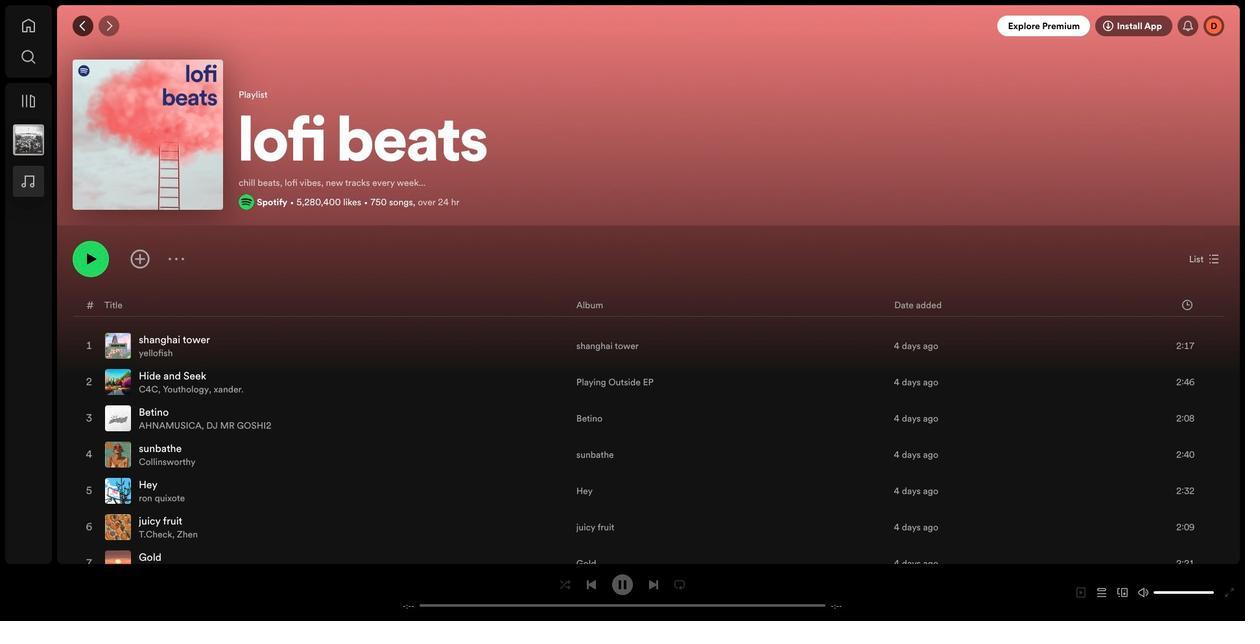 Task type: describe. For each thing, give the bounding box(es) containing it.
search image
[[21, 49, 36, 65]]

what's new image
[[1183, 21, 1193, 31]]

1 group from the top
[[8, 119, 49, 161]]

home image
[[21, 18, 36, 34]]

connect to a device image
[[1117, 588, 1128, 599]]

spotify image
[[239, 195, 254, 210]]

main element
[[5, 5, 52, 565]]

player controls element
[[388, 575, 857, 612]]

pause image
[[617, 580, 628, 591]]

enable shuffle image
[[560, 580, 571, 591]]



Task type: vqa. For each thing, say whether or not it's contained in the screenshot.
Duration icon
yes



Task type: locate. For each thing, give the bounding box(es) containing it.
group
[[8, 119, 49, 161], [8, 161, 49, 202]]

previous image
[[586, 580, 597, 591]]

go back image
[[78, 21, 88, 31]]

volume high image
[[1138, 588, 1149, 599]]

lofi beats grid
[[58, 293, 1239, 622]]

Disable repeat checkbox
[[669, 575, 690, 596]]

next image
[[649, 580, 659, 591]]

2 group from the top
[[8, 161, 49, 202]]

disable repeat image
[[674, 580, 685, 591]]

top bar and user menu element
[[57, 5, 1240, 47]]

None button
[[1184, 249, 1224, 270]]

row inside lofi beats grid
[[73, 294, 1224, 317]]

lofi beats image
[[73, 60, 223, 210]]

go forward image
[[104, 21, 114, 31]]

row
[[73, 294, 1224, 317]]

duration image
[[1182, 300, 1193, 310]]

duration element
[[1182, 300, 1193, 310]]

cell
[[105, 329, 566, 364], [1135, 329, 1213, 364], [105, 365, 566, 400], [105, 401, 566, 436], [105, 438, 566, 473], [105, 474, 566, 509], [105, 510, 566, 545], [105, 547, 566, 582], [1135, 547, 1213, 582]]



